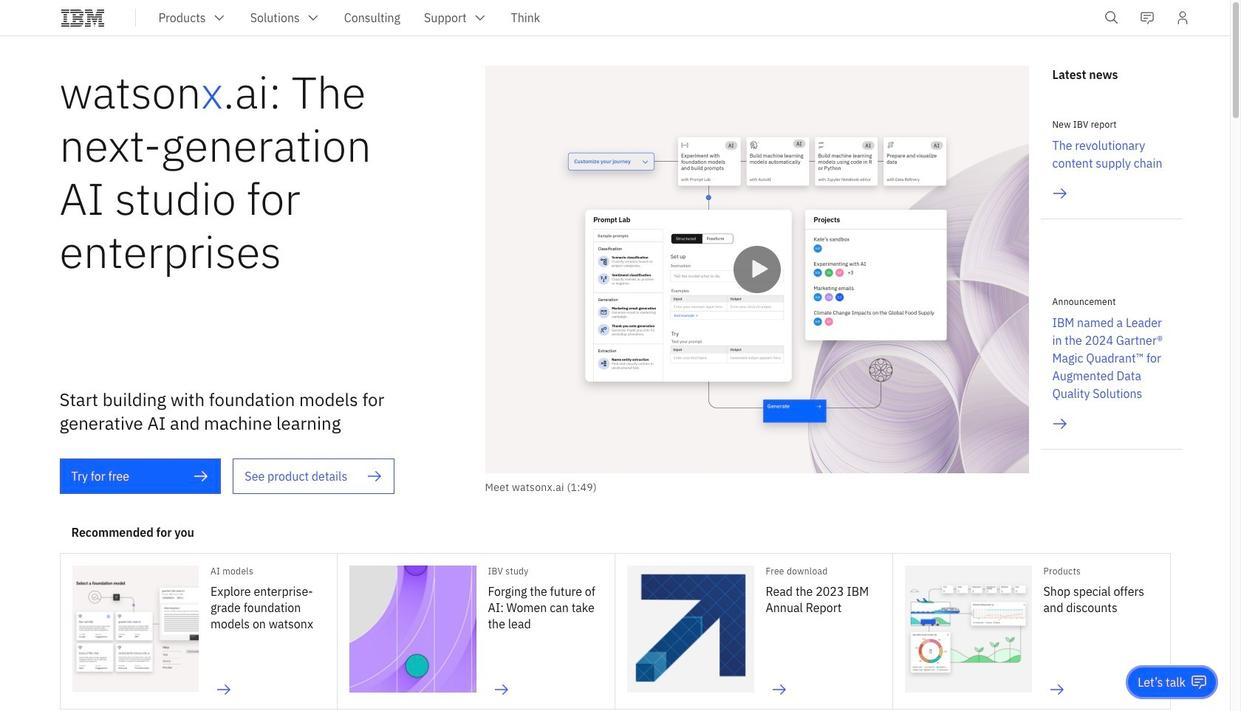 Task type: vqa. For each thing, say whether or not it's contained in the screenshot.
the Let's talk element
yes



Task type: locate. For each thing, give the bounding box(es) containing it.
let's talk element
[[1139, 675, 1186, 691]]



